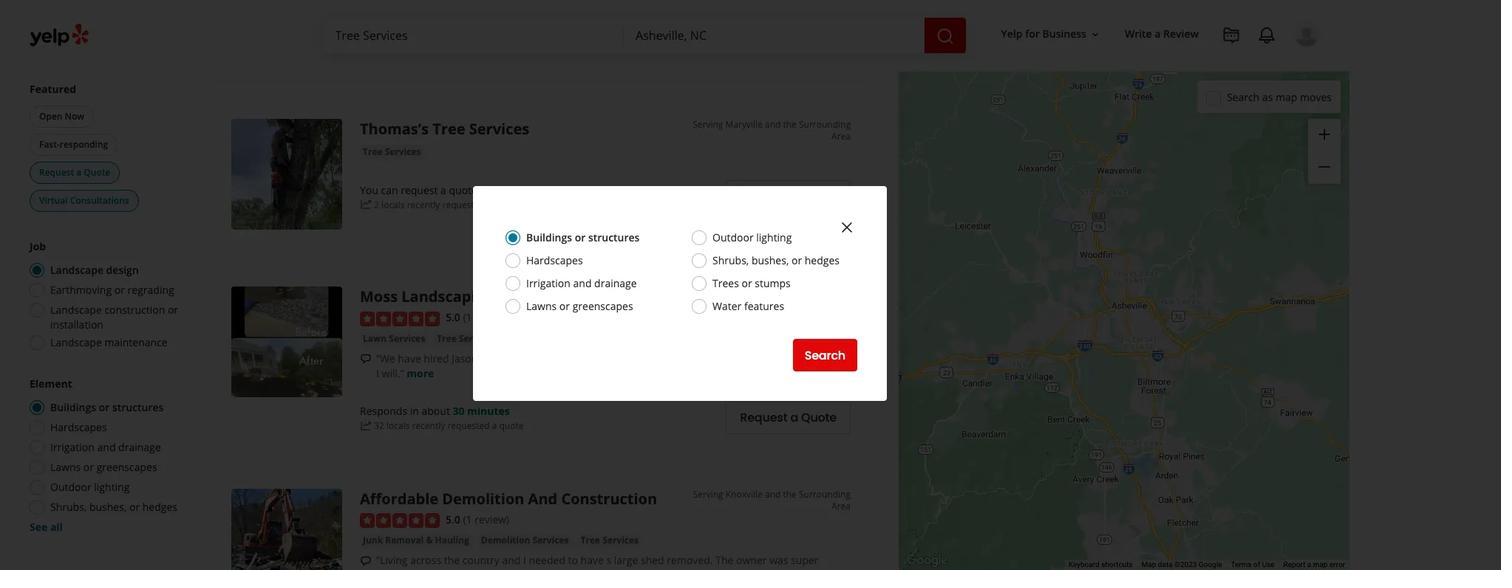 Task type: vqa. For each thing, say whether or not it's contained in the screenshot.
Quote inside "Featured" group
yes



Task type: describe. For each thing, give the bounding box(es) containing it.
16 speech v2 image
[[360, 556, 372, 568]]

my
[[458, 569, 473, 571]]

0 horizontal spatial drainage
[[118, 441, 161, 455]]

use
[[1263, 561, 1275, 569]]

yelp
[[1002, 27, 1023, 41]]

shortcuts
[[1102, 561, 1133, 569]]

earthmoving
[[50, 283, 112, 297]]

element
[[30, 377, 72, 391]]

construction
[[105, 303, 165, 317]]

owner
[[736, 554, 767, 568]]

landscape construction or installation
[[50, 303, 178, 332]]

consultations inside • virtual consultations request a quote
[[109, 33, 166, 46]]

affordable demolition and construction image
[[231, 489, 342, 571]]

area for affordable demolition and construction
[[832, 500, 851, 513]]

user actions element
[[990, 18, 1341, 109]]

google image
[[903, 552, 952, 571]]

fast-responding button
[[30, 134, 118, 156]]

and inside search dialog
[[573, 277, 592, 291]]

tree services for tree services link related to lawn services link
[[437, 332, 495, 345]]

close image
[[839, 219, 856, 236]]

virtual inside • virtual consultations request a quote
[[80, 33, 107, 46]]

hire
[[715, 352, 734, 366]]

can
[[381, 183, 398, 197]]

requested for about
[[443, 50, 485, 63]]

excellent…"
[[746, 569, 801, 571]]

removal
[[385, 535, 424, 547]]

affordable demolition and construction
[[360, 489, 657, 509]]

services down thomas's
[[385, 146, 421, 158]]

more
[[407, 366, 434, 381]]

locals for in
[[382, 50, 405, 63]]

2
[[374, 199, 379, 211]]

lighting inside search dialog
[[757, 231, 792, 245]]

hauling
[[435, 535, 469, 547]]

not
[[642, 352, 659, 366]]

data
[[1159, 561, 1173, 569]]

now
[[65, 110, 84, 123]]

maryville
[[726, 118, 763, 131]]

lawn services
[[363, 332, 425, 345]]

super
[[791, 554, 819, 568]]

services for 'demolition services' link
[[533, 535, 569, 547]]

map for error
[[1314, 561, 1328, 569]]

2 vertical spatial structures
[[112, 401, 164, 415]]

review) for demolition
[[475, 513, 510, 527]]

have inside "living across the country and i needed to have s large shed removed. the owner was super responsive to all my questions and concerns. did a fantastic job!! gave us an excellent…"
[[581, 554, 604, 568]]

greenscapes inside search dialog
[[573, 299, 633, 314]]

notifications image
[[1258, 27, 1276, 44]]

1 vertical spatial outdoor
[[50, 481, 91, 495]]

lawn
[[363, 332, 387, 345]]

did
[[596, 569, 612, 571]]

serving knoxville and the surrounding area for moss landscaping
[[693, 286, 851, 311]]

2 vertical spatial buildings
[[50, 401, 96, 415]]

bushes, inside search dialog
[[752, 254, 789, 268]]

2 vertical spatial tree services button
[[578, 534, 642, 549]]

1 vertical spatial lawns or greenscapes
[[50, 461, 157, 475]]

to inside "we have hired jason twice. he works nonstop. i would not hesitate to hire him again and i'm sure i will."
[[703, 352, 713, 366]]

0 vertical spatial structures
[[30, 33, 72, 46]]

5.0 for landscaping
[[446, 311, 461, 325]]

moss landscaping image
[[231, 287, 342, 398]]

a inside group
[[76, 166, 82, 179]]

shrubs, bushes, or hedges inside option group
[[50, 501, 177, 515]]

1 vertical spatial irrigation and drainage
[[50, 441, 161, 455]]

water
[[713, 299, 742, 314]]

features
[[745, 299, 785, 314]]

jason
[[452, 352, 478, 366]]

yelp for business
[[1002, 27, 1087, 41]]

(1 for demolition
[[463, 513, 472, 527]]

moves
[[1301, 90, 1332, 104]]

5 star rating image for moss
[[360, 312, 440, 327]]

the for thomas's tree services
[[783, 118, 797, 131]]

write a review link
[[1119, 21, 1205, 48]]

bushes, inside option group
[[89, 501, 127, 515]]

"living
[[376, 554, 408, 568]]

keyboard
[[1069, 561, 1100, 569]]

map for moves
[[1276, 90, 1298, 104]]

5.0 for demolition
[[446, 513, 461, 527]]

maintenance
[[105, 336, 168, 350]]

open
[[39, 110, 62, 123]]

water features
[[713, 299, 785, 314]]

open now button
[[30, 106, 94, 128]]

1 horizontal spatial to
[[568, 554, 578, 568]]

business
[[1043, 27, 1087, 41]]

responsive
[[376, 569, 429, 571]]

landscape up earthmoving in the left of the page
[[50, 263, 104, 277]]

landscape down installation
[[50, 336, 102, 350]]

and inside the serving maryville and the surrounding area
[[765, 118, 781, 131]]

zoom out image
[[1316, 158, 1334, 176]]

twice.
[[481, 352, 508, 366]]

16 trending v2 image
[[360, 199, 372, 211]]

search dialog
[[0, 0, 1502, 571]]

job
[[30, 240, 46, 254]]

0 vertical spatial buildings or structures
[[30, 21, 160, 46]]

i'm
[[808, 352, 823, 366]]

virtual consultations
[[39, 194, 129, 207]]

job!!
[[667, 569, 688, 571]]

30
[[453, 405, 465, 419]]

0 horizontal spatial i
[[376, 366, 379, 381]]

option group containing job
[[25, 240, 183, 355]]

for
[[1026, 27, 1040, 41]]

buildings inside the buildings or structures
[[111, 21, 149, 33]]

requested for request
[[443, 199, 485, 211]]

works
[[527, 352, 556, 366]]

needed
[[529, 554, 566, 568]]

more link
[[407, 366, 434, 381]]

quote inside featured group
[[84, 166, 110, 179]]

2 vertical spatial buildings or structures
[[50, 401, 164, 415]]

0 horizontal spatial shrubs,
[[50, 501, 87, 515]]

lawns inside search dialog
[[526, 299, 557, 314]]

2 vertical spatial requested
[[448, 420, 490, 433]]

search for search as map moves
[[1227, 90, 1260, 104]]

surrounding inside the serving maryville and the surrounding area
[[799, 118, 851, 131]]

junk removal & hauling button
[[360, 534, 472, 549]]

surrounding for moss landscaping
[[799, 286, 851, 299]]

moss landscaping link
[[360, 287, 494, 307]]

2 vertical spatial recently
[[412, 420, 445, 433]]

1 vertical spatial irrigation
[[50, 441, 95, 455]]

write
[[1125, 27, 1153, 41]]

earthmoving or regrading
[[50, 283, 174, 297]]

junk removal & hauling link
[[360, 534, 472, 549]]

2 locals recently requested a quote
[[374, 199, 519, 211]]

1 vertical spatial hardscapes
[[50, 421, 107, 435]]

removed.
[[667, 554, 713, 568]]

sure
[[826, 352, 847, 366]]

he
[[511, 352, 525, 366]]

you can request a quote from this business
[[360, 183, 569, 197]]

map data ©2023 google
[[1142, 561, 1223, 569]]

serving knoxville and the surrounding area for affordable demolition and construction
[[693, 488, 851, 513]]

a inside • virtual consultations request a quote
[[66, 46, 71, 58]]

0 vertical spatial demolition
[[442, 489, 525, 509]]

"we
[[376, 352, 395, 366]]

demolition services link
[[478, 534, 572, 549]]

landscape maintenance
[[50, 336, 168, 350]]

buildings inside search dialog
[[526, 231, 572, 245]]

landscaping
[[402, 287, 494, 307]]

a inside "living across the country and i needed to have s large shed removed. the owner was super responsive to all my questions and concerns. did a fantastic job!! gave us an excellent…"
[[615, 569, 621, 571]]

regrading
[[128, 283, 174, 297]]

32 locals recently requested a quote
[[374, 420, 524, 433]]

search for search
[[805, 347, 846, 364]]

trees
[[713, 277, 739, 291]]

5.0 (1 review) for demolition
[[446, 513, 510, 527]]

terms of use link
[[1231, 561, 1275, 569]]

area for moss landscaping
[[832, 298, 851, 311]]

see
[[30, 521, 48, 535]]

quote inside • virtual consultations request a quote
[[73, 46, 99, 58]]

recently for about
[[407, 50, 440, 63]]

affordable
[[360, 489, 439, 509]]

tree down thomas's
[[363, 146, 383, 158]]

responds for responds in about 30 minutes
[[360, 405, 407, 419]]

32
[[374, 420, 384, 433]]

tree services for the bottom tree services link
[[581, 535, 639, 547]]

hedges inside search dialog
[[805, 254, 840, 268]]

tree up 'hired'
[[437, 332, 457, 345]]

services for lawn services link
[[389, 332, 425, 345]]

irrigation and drainage inside search dialog
[[526, 277, 637, 291]]

request a quote inside featured group
[[39, 166, 110, 179]]



Task type: locate. For each thing, give the bounding box(es) containing it.
responds in about
[[360, 35, 453, 49]]

hardscapes down element
[[50, 421, 107, 435]]

2 vertical spatial tree services link
[[578, 534, 642, 549]]

1 vertical spatial (1
[[463, 513, 472, 527]]

1 horizontal spatial design
[[106, 263, 139, 277]]

i left would
[[604, 352, 607, 366]]

the up the my
[[444, 554, 460, 568]]

1 vertical spatial knoxville
[[726, 488, 763, 501]]

1 horizontal spatial buildings
[[111, 21, 149, 33]]

of
[[1254, 561, 1261, 569]]

serving for thomas's tree services
[[693, 118, 723, 131]]

area inside the serving maryville and the surrounding area
[[832, 130, 851, 143]]

1 vertical spatial all
[[444, 569, 455, 571]]

1 vertical spatial i
[[376, 366, 379, 381]]

1 5.0 (1 review) from the top
[[446, 311, 510, 325]]

the inside "living across the country and i needed to have s large shed removed. the owner was super responsive to all my questions and concerns. did a fantastic job!! gave us an excellent…"
[[444, 554, 460, 568]]

2 review) from the top
[[475, 513, 510, 527]]

surrounding for affordable demolition and construction
[[799, 488, 851, 501]]

locals right 5
[[382, 50, 405, 63]]

hardscapes inside search dialog
[[526, 254, 583, 268]]

the for moss landscaping
[[783, 286, 797, 299]]

1 in from the top
[[410, 35, 419, 49]]

thomas's tree services link
[[360, 119, 530, 139]]

1 vertical spatial tree services link
[[434, 332, 498, 347]]

about up 5 locals recently requested a quote
[[422, 35, 450, 49]]

review) up the twice. at left
[[475, 311, 510, 325]]

0 horizontal spatial map
[[1276, 90, 1298, 104]]

buildings down element
[[50, 401, 96, 415]]

shrubs, bushes, or hedges up the stumps
[[713, 254, 840, 268]]

tree services link for thomas's tree services link
[[360, 145, 424, 160]]

2 in from the top
[[410, 405, 419, 419]]

2 surrounding from the top
[[799, 286, 851, 299]]

services up the needed
[[533, 535, 569, 547]]

keyboard shortcuts
[[1069, 561, 1133, 569]]

1 vertical spatial responds
[[360, 405, 407, 419]]

1 option group from the top
[[25, 240, 183, 355]]

or inside landscape construction or installation
[[168, 303, 178, 317]]

1 horizontal spatial drainage
[[595, 277, 637, 291]]

1 vertical spatial outdoor lighting
[[50, 481, 130, 495]]

5.0 (1 review) up hauling
[[446, 513, 510, 527]]

1 vertical spatial option group
[[25, 377, 183, 535]]

services up the 'from' at left
[[469, 119, 530, 139]]

1 horizontal spatial outdoor lighting
[[713, 231, 792, 245]]

2 16 trending v2 image from the top
[[360, 421, 372, 432]]

outdoor up the see all button
[[50, 481, 91, 495]]

tree services button for lawn services link
[[434, 332, 498, 347]]

lighting
[[757, 231, 792, 245], [94, 481, 130, 495]]

demolition
[[442, 489, 525, 509], [481, 535, 531, 547]]

serving inside the serving maryville and the surrounding area
[[693, 118, 723, 131]]

0 vertical spatial about
[[422, 35, 450, 49]]

would
[[610, 352, 640, 366]]

knoxville for affordable demolition and construction
[[726, 488, 763, 501]]

concerns.
[[546, 569, 593, 571]]

0 vertical spatial greenscapes
[[573, 299, 633, 314]]

request a quote button
[[726, 32, 851, 64], [30, 162, 120, 184], [726, 181, 851, 213], [726, 402, 851, 435]]

buildings or structures down business
[[526, 231, 640, 245]]

0 horizontal spatial irrigation and drainage
[[50, 441, 161, 455]]

1 about from the top
[[422, 35, 450, 49]]

1 horizontal spatial shrubs,
[[713, 254, 749, 268]]

us
[[718, 569, 729, 571]]

tree services up s
[[581, 535, 639, 547]]

0 horizontal spatial to
[[432, 569, 441, 571]]

0 vertical spatial surrounding
[[799, 118, 851, 131]]

have up did
[[581, 554, 604, 568]]

all left the my
[[444, 569, 455, 571]]

1 vertical spatial virtual
[[39, 194, 68, 207]]

demolition inside demolition services "button"
[[481, 535, 531, 547]]

the up was
[[783, 488, 797, 501]]

1 surrounding from the top
[[799, 118, 851, 131]]

lawn services button
[[360, 332, 428, 347]]

search image
[[937, 27, 954, 45]]

review)
[[475, 311, 510, 325], [475, 513, 510, 527]]

irrigation
[[526, 277, 571, 291], [50, 441, 95, 455]]

responding
[[60, 138, 108, 151]]

5.0 (1 review) down the landscaping
[[446, 311, 510, 325]]

error
[[1330, 561, 1346, 569]]

0 horizontal spatial lighting
[[94, 481, 130, 495]]

0 vertical spatial locals
[[382, 50, 405, 63]]

buildings or structures down element
[[50, 401, 164, 415]]

search left as in the top of the page
[[1227, 90, 1260, 104]]

1 5.0 from the top
[[446, 311, 461, 325]]

zoom in image
[[1316, 125, 1334, 143]]

2 area from the top
[[832, 298, 851, 311]]

1 vertical spatial 16 trending v2 image
[[360, 421, 372, 432]]

1 vertical spatial review)
[[475, 513, 510, 527]]

1 horizontal spatial hedges
[[805, 254, 840, 268]]

have up 'more'
[[398, 352, 421, 366]]

shrubs, bushes, or hedges up see all in the bottom left of the page
[[50, 501, 177, 515]]

1 serving knoxville and the surrounding area from the top
[[693, 286, 851, 311]]

shrubs, up trees
[[713, 254, 749, 268]]

lawns up works
[[526, 299, 557, 314]]

demolition up hauling
[[442, 489, 525, 509]]

1 vertical spatial hedges
[[143, 501, 177, 515]]

1 vertical spatial serving knoxville and the surrounding area
[[693, 488, 851, 513]]

1 vertical spatial landscape design
[[50, 263, 139, 277]]

and inside "we have hired jason twice. he works nonstop. i would not hesitate to hire him again and i'm sure i will."
[[787, 352, 805, 366]]

16 trending v2 image for 32
[[360, 421, 372, 432]]

tree services link down thomas's
[[360, 145, 424, 160]]

the
[[716, 554, 734, 568]]

3 area from the top
[[832, 500, 851, 513]]

map region
[[870, 0, 1437, 571]]

1 vertical spatial locals
[[382, 199, 405, 211]]

in up 5 locals recently requested a quote
[[410, 35, 419, 49]]

knoxville for moss landscaping
[[726, 286, 763, 299]]

0 vertical spatial irrigation
[[526, 277, 571, 291]]

2 5.0 from the top
[[446, 513, 461, 527]]

shed
[[641, 554, 665, 568]]

report a map error
[[1284, 561, 1346, 569]]

virtual right '•' at the top left of page
[[80, 33, 107, 46]]

hesitate
[[661, 352, 700, 366]]

all right see
[[50, 521, 63, 535]]

2 5 star rating image from the top
[[360, 514, 440, 529]]

locals down can
[[382, 199, 405, 211]]

structures
[[30, 33, 72, 46], [589, 231, 640, 245], [112, 401, 164, 415]]

1 horizontal spatial all
[[444, 569, 455, 571]]

services inside button
[[389, 332, 425, 345]]

1 vertical spatial requested
[[443, 199, 485, 211]]

1 review) from the top
[[475, 311, 510, 325]]

None search field
[[323, 18, 969, 53]]

0 vertical spatial landscape design
[[30, 21, 103, 33]]

serving left maryville
[[693, 118, 723, 131]]

1 area from the top
[[832, 130, 851, 143]]

5 star rating image
[[360, 312, 440, 327], [360, 514, 440, 529]]

outdoor
[[713, 231, 754, 245], [50, 481, 91, 495]]

to up concerns.
[[568, 554, 578, 568]]

5.0 up hauling
[[446, 513, 461, 527]]

1 vertical spatial structures
[[589, 231, 640, 245]]

virtual up job
[[39, 194, 68, 207]]

0 horizontal spatial lawns
[[50, 461, 81, 475]]

0 horizontal spatial buildings
[[50, 401, 96, 415]]

1 responds from the top
[[360, 35, 407, 49]]

buildings right '•' at the top left of page
[[111, 21, 149, 33]]

serving for moss landscaping
[[693, 286, 724, 299]]

&
[[426, 535, 433, 547]]

recently for request
[[407, 199, 440, 211]]

review
[[1164, 27, 1199, 41]]

1 horizontal spatial lighting
[[757, 231, 792, 245]]

5.0
[[446, 311, 461, 325], [446, 513, 461, 527]]

2 about from the top
[[422, 405, 450, 419]]

s
[[607, 554, 612, 568]]

structures inside search dialog
[[589, 231, 640, 245]]

outdoor lighting up 'trees or stumps'
[[713, 231, 792, 245]]

16 trending v2 image left 5
[[360, 51, 372, 62]]

buildings
[[111, 21, 149, 33], [526, 231, 572, 245], [50, 401, 96, 415]]

requested down you can request a quote from this business
[[443, 199, 485, 211]]

2 (1 from the top
[[463, 513, 472, 527]]

demolition up questions
[[481, 535, 531, 547]]

services up "we
[[389, 332, 425, 345]]

0 vertical spatial bushes,
[[752, 254, 789, 268]]

hedges inside option group
[[143, 501, 177, 515]]

tree services link for lawn services link
[[434, 332, 498, 347]]

1 vertical spatial about
[[422, 405, 450, 419]]

knoxville up 'owner'
[[726, 488, 763, 501]]

in up 32 locals recently requested a quote
[[410, 405, 419, 419]]

google
[[1199, 561, 1223, 569]]

stumps
[[755, 277, 791, 291]]

tree services button down thomas's
[[360, 145, 424, 160]]

2 5.0 (1 review) from the top
[[446, 513, 510, 527]]

1 vertical spatial tree services
[[581, 535, 639, 547]]

tree services button up s
[[578, 534, 642, 549]]

tree services button
[[360, 145, 424, 160], [434, 332, 498, 347], [578, 534, 642, 549]]

serving
[[693, 118, 723, 131], [693, 286, 724, 299], [693, 488, 724, 501]]

map right as in the top of the page
[[1276, 90, 1298, 104]]

report
[[1284, 561, 1306, 569]]

all inside "living across the country and i needed to have s large shed removed. the owner was super responsive to all my questions and concerns. did a fantastic job!! gave us an excellent…"
[[444, 569, 455, 571]]

5.0 down the landscaping
[[446, 311, 461, 325]]

0 vertical spatial lawns
[[526, 299, 557, 314]]

1 horizontal spatial structures
[[112, 401, 164, 415]]

responds
[[360, 35, 407, 49], [360, 405, 407, 419]]

(1 up hauling
[[463, 513, 472, 527]]

1 vertical spatial lawns
[[50, 461, 81, 475]]

1 horizontal spatial bushes,
[[752, 254, 789, 268]]

serving up the
[[693, 488, 724, 501]]

about up 32 locals recently requested a quote
[[422, 405, 450, 419]]

5
[[374, 50, 379, 63]]

buildings down business
[[526, 231, 572, 245]]

1 horizontal spatial lawns
[[526, 299, 557, 314]]

landscape left '•' at the top left of page
[[30, 21, 74, 33]]

1 serving from the top
[[693, 118, 723, 131]]

1 horizontal spatial outdoor
[[713, 231, 754, 245]]

you
[[360, 183, 379, 197]]

16 chevron down v2 image
[[1090, 29, 1102, 40]]

have
[[398, 352, 421, 366], [581, 554, 604, 568]]

2 option group from the top
[[25, 377, 183, 535]]

services for tree services link related to lawn services link
[[459, 332, 495, 345]]

search inside button
[[805, 347, 846, 364]]

quote for 5 locals recently requested a quote
[[494, 50, 519, 63]]

shrubs, up the see all button
[[50, 501, 87, 515]]

was
[[770, 554, 789, 568]]

shrubs, inside search dialog
[[713, 254, 749, 268]]

shrubs, bushes, or hedges
[[713, 254, 840, 268], [50, 501, 177, 515]]

tree services up jason
[[437, 332, 495, 345]]

2 vertical spatial area
[[832, 500, 851, 513]]

or inside the buildings or structures
[[151, 21, 160, 33]]

services
[[469, 119, 530, 139], [385, 146, 421, 158], [389, 332, 425, 345], [459, 332, 495, 345], [533, 535, 569, 547], [603, 535, 639, 547]]

locals for can
[[382, 199, 405, 211]]

lawn services link
[[360, 332, 428, 347]]

services up large at the left bottom of page
[[603, 535, 639, 547]]

in for responds in about 30 minutes
[[410, 405, 419, 419]]

2 horizontal spatial tree services link
[[578, 534, 642, 549]]

map
[[1142, 561, 1157, 569]]

have inside "we have hired jason twice. he works nonstop. i would not hesitate to hire him again and i'm sure i will."
[[398, 352, 421, 366]]

landscape design up featured
[[30, 21, 103, 33]]

request inside featured group
[[39, 166, 74, 179]]

2 horizontal spatial buildings
[[526, 231, 572, 245]]

fantastic
[[623, 569, 664, 571]]

projects image
[[1223, 27, 1241, 44]]

0 vertical spatial 16 trending v2 image
[[360, 51, 372, 62]]

1 horizontal spatial irrigation and drainage
[[526, 277, 637, 291]]

recently down request
[[407, 199, 440, 211]]

1 vertical spatial lighting
[[94, 481, 130, 495]]

5 star rating image up removal
[[360, 514, 440, 529]]

hedges
[[805, 254, 840, 268], [143, 501, 177, 515]]

0 horizontal spatial structures
[[30, 33, 72, 46]]

consultations inside the virtual consultations button
[[70, 194, 129, 207]]

keyboard shortcuts button
[[1069, 561, 1133, 571]]

1 vertical spatial consultations
[[70, 194, 129, 207]]

0 vertical spatial design
[[76, 21, 103, 33]]

responds up 5
[[360, 35, 407, 49]]

0 vertical spatial tree services button
[[360, 145, 424, 160]]

open now
[[39, 110, 84, 123]]

quote for 2 locals recently requested a quote
[[494, 199, 519, 211]]

serving knoxville and the surrounding area
[[693, 286, 851, 311], [693, 488, 851, 513]]

1 vertical spatial greenscapes
[[97, 461, 157, 475]]

0 vertical spatial tree services link
[[360, 145, 424, 160]]

serving for affordable demolition and construction
[[693, 488, 724, 501]]

knoxville up water features
[[726, 286, 763, 299]]

lawns or greenscapes inside search dialog
[[526, 299, 633, 314]]

0 horizontal spatial outdoor lighting
[[50, 481, 130, 495]]

1 vertical spatial in
[[410, 405, 419, 419]]

2 horizontal spatial tree services button
[[578, 534, 642, 549]]

area
[[832, 130, 851, 143], [832, 298, 851, 311], [832, 500, 851, 513]]

2 vertical spatial locals
[[387, 420, 410, 433]]

business
[[527, 183, 569, 197]]

request a quote button for 5 locals recently requested a quote
[[726, 32, 851, 64]]

this
[[507, 183, 524, 197]]

tree services link up jason
[[434, 332, 498, 347]]

0 vertical spatial lighting
[[757, 231, 792, 245]]

request a quote button for 2 locals recently requested a quote
[[726, 181, 851, 213]]

services for the bottom tree services link
[[603, 535, 639, 547]]

terms
[[1231, 561, 1252, 569]]

virtual inside button
[[39, 194, 68, 207]]

landscape inside landscape construction or installation
[[50, 303, 102, 317]]

• virtual consultations request a quote
[[30, 33, 166, 58]]

1 horizontal spatial irrigation
[[526, 277, 571, 291]]

the right maryville
[[783, 118, 797, 131]]

serving up water on the bottom of the page
[[693, 286, 724, 299]]

buildings or structures up featured
[[30, 21, 160, 46]]

drainage inside search dialog
[[595, 277, 637, 291]]

quote for 32 locals recently requested a quote
[[499, 420, 524, 433]]

0 vertical spatial serving knoxville and the surrounding area
[[693, 286, 851, 311]]

0 horizontal spatial irrigation
[[50, 441, 95, 455]]

tree services link up s
[[578, 534, 642, 549]]

lawns up the see all button
[[50, 461, 81, 475]]

bushes,
[[752, 254, 789, 268], [89, 501, 127, 515]]

1 vertical spatial area
[[832, 298, 851, 311]]

0 vertical spatial all
[[50, 521, 63, 535]]

all
[[50, 521, 63, 535], [444, 569, 455, 571]]

about for responds in about 30 minutes
[[422, 405, 450, 419]]

0 horizontal spatial hedges
[[143, 501, 177, 515]]

and
[[528, 489, 558, 509]]

tree services button for thomas's tree services link
[[360, 145, 424, 160]]

landscape design up earthmoving in the left of the page
[[50, 263, 139, 277]]

outdoor lighting inside search dialog
[[713, 231, 792, 245]]

1 vertical spatial map
[[1314, 561, 1328, 569]]

services up jason
[[459, 332, 495, 345]]

0 vertical spatial area
[[832, 130, 851, 143]]

16 trending v2 image
[[360, 51, 372, 62], [360, 421, 372, 432]]

16 trending v2 image left 32
[[360, 421, 372, 432]]

0 vertical spatial map
[[1276, 90, 1298, 104]]

consultations down "responding" at left
[[70, 194, 129, 207]]

requested down responds in about
[[443, 50, 485, 63]]

tree services button up jason
[[434, 332, 498, 347]]

the up "features"
[[783, 286, 797, 299]]

0 vertical spatial i
[[604, 352, 607, 366]]

thomas's tree services image
[[231, 119, 342, 230]]

greenscapes
[[573, 299, 633, 314], [97, 461, 157, 475]]

demolition services button
[[478, 534, 572, 549]]

i down 'demolition services' link
[[524, 554, 526, 568]]

5 star rating image for affordable
[[360, 514, 440, 529]]

(1 down the landscaping
[[463, 311, 472, 325]]

moss
[[360, 287, 398, 307]]

1 horizontal spatial shrubs, bushes, or hedges
[[713, 254, 840, 268]]

0 vertical spatial virtual
[[80, 33, 107, 46]]

1 5 star rating image from the top
[[360, 312, 440, 327]]

review) for landscaping
[[475, 311, 510, 325]]

from
[[480, 183, 504, 197]]

report a map error link
[[1284, 561, 1346, 569]]

1 vertical spatial 5.0 (1 review)
[[446, 513, 510, 527]]

1 vertical spatial to
[[568, 554, 578, 568]]

option group containing element
[[25, 377, 183, 535]]

to down across
[[432, 569, 441, 571]]

"living across the country and i needed to have s large shed removed. the owner was super responsive to all my questions and concerns. did a fantastic job!! gave us an excellent…"
[[376, 554, 819, 571]]

tree right thomas's
[[433, 119, 466, 139]]

buildings or structures inside search dialog
[[526, 231, 640, 245]]

outdoor lighting up the see all button
[[50, 481, 130, 495]]

the inside the serving maryville and the surrounding area
[[783, 118, 797, 131]]

2 serving knoxville and the surrounding area from the top
[[693, 488, 851, 513]]

to left hire
[[703, 352, 713, 366]]

5.0 (1 review) for landscaping
[[446, 311, 510, 325]]

0 horizontal spatial virtual
[[39, 194, 68, 207]]

1 horizontal spatial map
[[1314, 561, 1328, 569]]

thomas's
[[360, 119, 429, 139]]

across
[[410, 554, 442, 568]]

responds up 32
[[360, 405, 407, 419]]

surrounding
[[799, 118, 851, 131], [799, 286, 851, 299], [799, 488, 851, 501]]

1 vertical spatial shrubs,
[[50, 501, 87, 515]]

search right again
[[805, 347, 846, 364]]

1 16 trending v2 image from the top
[[360, 51, 372, 62]]

search button
[[793, 339, 858, 372]]

option group
[[25, 240, 183, 355], [25, 377, 183, 535]]

drainage
[[595, 277, 637, 291], [118, 441, 161, 455]]

junk
[[363, 535, 383, 547]]

see all
[[30, 521, 63, 535]]

about for responds in about
[[422, 35, 450, 49]]

landscape design inside option group
[[50, 263, 139, 277]]

0 vertical spatial serving
[[693, 118, 723, 131]]

0 vertical spatial 5.0 (1 review)
[[446, 311, 510, 325]]

fast-
[[39, 138, 60, 151]]

design up featured
[[76, 21, 103, 33]]

3 serving from the top
[[693, 488, 724, 501]]

1 horizontal spatial greenscapes
[[573, 299, 633, 314]]

serving maryville and the surrounding area
[[693, 118, 851, 143]]

landscape up installation
[[50, 303, 102, 317]]

responds for responds in about
[[360, 35, 407, 49]]

request a quote
[[740, 40, 837, 57], [39, 166, 110, 179], [740, 188, 837, 205], [740, 410, 837, 427]]

i inside "living across the country and i needed to have s large shed removed. the owner was super responsive to all my questions and concerns. did a fantastic job!! gave us an excellent…"
[[524, 554, 526, 568]]

shrubs, bushes, or hedges inside search dialog
[[713, 254, 840, 268]]

5 star rating image up lawn services
[[360, 312, 440, 327]]

2 serving from the top
[[693, 286, 724, 299]]

landscape design
[[30, 21, 103, 33], [50, 263, 139, 277]]

terms of use
[[1231, 561, 1275, 569]]

recently down the responds in about 30 minutes on the bottom left
[[412, 420, 445, 433]]

irrigation inside search dialog
[[526, 277, 571, 291]]

0 vertical spatial outdoor
[[713, 231, 754, 245]]

and
[[765, 118, 781, 131], [573, 277, 592, 291], [765, 286, 781, 299], [787, 352, 805, 366], [97, 441, 116, 455], [765, 488, 781, 501], [502, 554, 521, 568], [525, 569, 544, 571]]

3 surrounding from the top
[[799, 488, 851, 501]]

the
[[783, 118, 797, 131], [783, 286, 797, 299], [783, 488, 797, 501], [444, 554, 460, 568]]

1 vertical spatial drainage
[[118, 441, 161, 455]]

featured group
[[27, 82, 183, 215]]

(1 for landscaping
[[463, 311, 472, 325]]

review) down affordable demolition and construction
[[475, 513, 510, 527]]

request a quote button for 32 locals recently requested a quote
[[726, 402, 851, 435]]

0 horizontal spatial shrubs, bushes, or hedges
[[50, 501, 177, 515]]

outdoor up trees
[[713, 231, 754, 245]]

consultations right '•' at the top left of page
[[109, 33, 166, 46]]

services inside "button"
[[533, 535, 569, 547]]

request inside • virtual consultations request a quote
[[30, 46, 63, 58]]

2 knoxville from the top
[[726, 488, 763, 501]]

©2023
[[1175, 561, 1197, 569]]

locals right 32
[[387, 420, 410, 433]]

1 knoxville from the top
[[726, 286, 763, 299]]

1 vertical spatial search
[[805, 347, 846, 364]]

group
[[1309, 119, 1341, 184]]

hardscapes down business
[[526, 254, 583, 268]]

the for affordable demolition and construction
[[783, 488, 797, 501]]

i left will."
[[376, 366, 379, 381]]

outdoor inside search dialog
[[713, 231, 754, 245]]

0 vertical spatial hardscapes
[[526, 254, 583, 268]]

2 responds from the top
[[360, 405, 407, 419]]

16 trending v2 image for 5
[[360, 51, 372, 62]]

1 vertical spatial design
[[106, 263, 139, 277]]

0 vertical spatial tree services
[[437, 332, 495, 345]]

recently down responds in about
[[407, 50, 440, 63]]

trees or stumps
[[713, 277, 791, 291]]

tree up "living across the country and i needed to have s large shed removed. the owner was super responsive to all my questions and concerns. did a fantastic job!! gave us an excellent…"
[[581, 535, 600, 547]]

hired
[[424, 352, 449, 366]]

0 horizontal spatial greenscapes
[[97, 461, 157, 475]]

map left error at the right bottom
[[1314, 561, 1328, 569]]

0 vertical spatial lawns or greenscapes
[[526, 299, 633, 314]]

16 speech v2 image
[[360, 354, 372, 366]]

0 vertical spatial search
[[1227, 90, 1260, 104]]

"we have hired jason twice. he works nonstop. i would not hesitate to hire him again and i'm sure i will."
[[376, 352, 847, 381]]

design up earthmoving or regrading
[[106, 263, 139, 277]]

requested down 30
[[448, 420, 490, 433]]

write a review
[[1125, 27, 1199, 41]]

1 (1 from the top
[[463, 311, 472, 325]]

in for responds in about
[[410, 35, 419, 49]]



